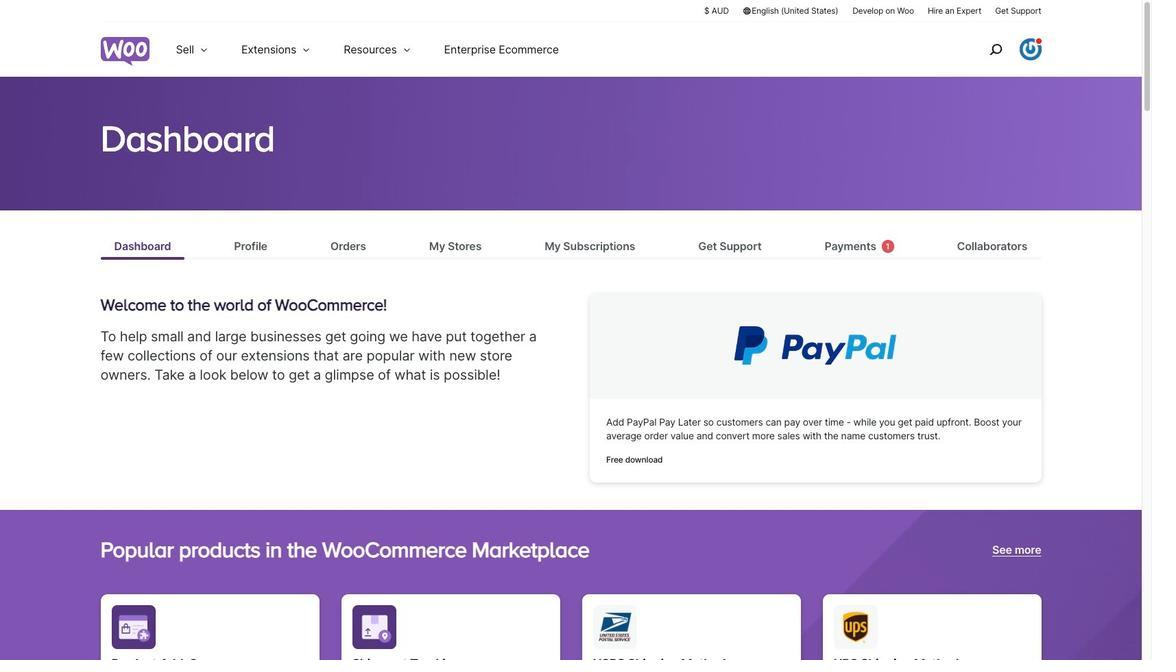 Task type: describe. For each thing, give the bounding box(es) containing it.
service navigation menu element
[[960, 27, 1041, 72]]

open account menu image
[[1019, 38, 1041, 60]]



Task type: locate. For each thing, give the bounding box(es) containing it.
search image
[[985, 38, 1006, 60]]



Task type: vqa. For each thing, say whether or not it's contained in the screenshot.
elaventa $79 annually
no



